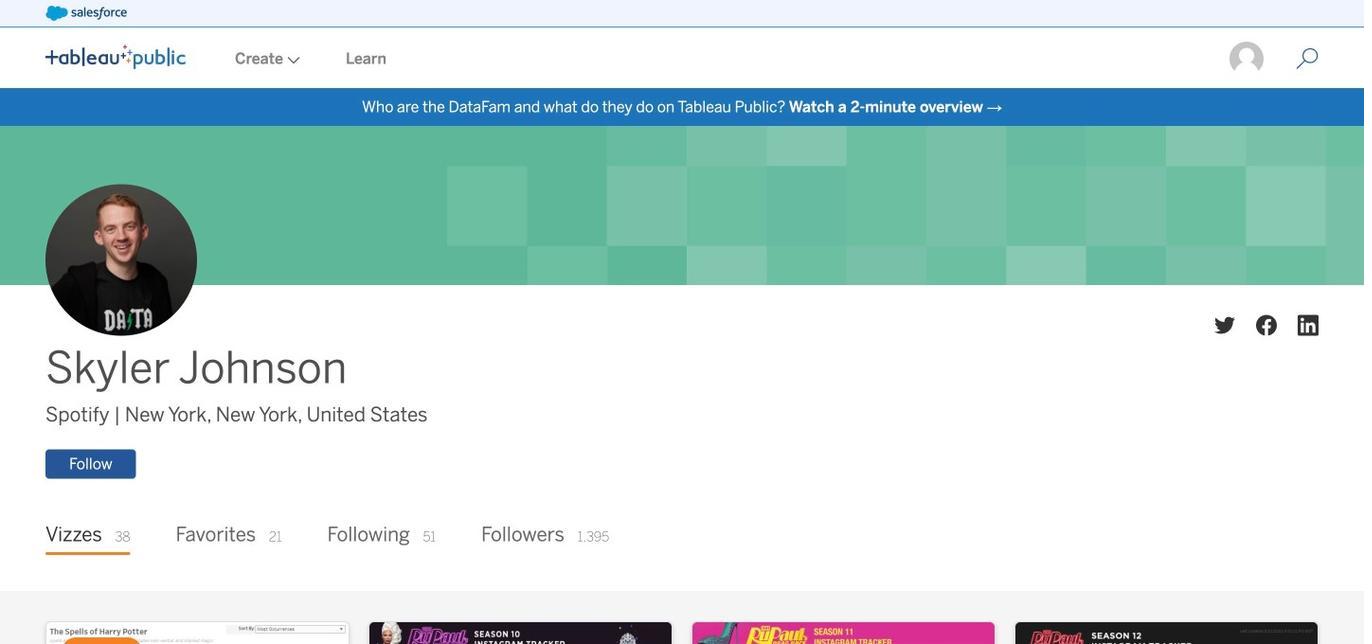 Task type: vqa. For each thing, say whether or not it's contained in the screenshot.
logo
yes



Task type: locate. For each thing, give the bounding box(es) containing it.
twitter.com image
[[1215, 315, 1236, 336]]

avatar image
[[45, 184, 197, 336]]

go to search image
[[1274, 47, 1342, 70]]

facebook.com image
[[1257, 315, 1278, 336]]

salesforce logo image
[[45, 6, 127, 21]]



Task type: describe. For each thing, give the bounding box(es) containing it.
linkedin.com image
[[1299, 315, 1319, 336]]

create image
[[283, 56, 300, 64]]

logo image
[[45, 45, 186, 69]]

tara.schultz image
[[1228, 40, 1266, 78]]



